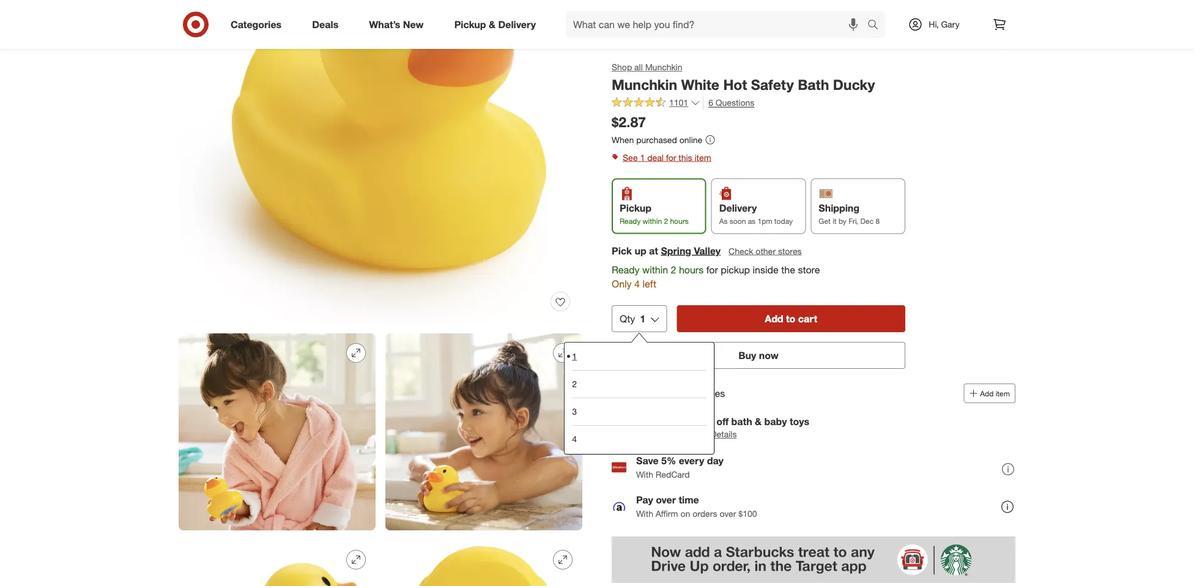 Task type: describe. For each thing, give the bounding box(es) containing it.
item inside button
[[996, 389, 1010, 398]]

cart
[[798, 313, 817, 325]]

pick up at spring valley
[[612, 245, 721, 257]]

pickup for &
[[454, 18, 486, 30]]

check other stores
[[729, 246, 802, 256]]

4 inside ready within 2 hours for pickup inside the store only 4 left
[[634, 278, 640, 290]]

see
[[623, 152, 638, 163]]

ready within 2 hours for pickup inside the store only 4 left
[[612, 264, 820, 290]]

off
[[716, 415, 729, 427]]

see 1 deal for this item
[[623, 152, 711, 163]]

check other stores button
[[728, 244, 802, 258]]

every
[[679, 455, 704, 467]]

stores
[[778, 246, 802, 256]]

$100
[[738, 508, 757, 519]]

what's
[[369, 18, 400, 30]]

ready inside ready within 2 hours for pickup inside the store only 4 left
[[612, 264, 640, 276]]

eligible for registries
[[636, 387, 725, 399]]

pickup ready within 2 hours
[[620, 202, 689, 225]]

delivery inside delivery as soon as 1pm today
[[719, 202, 757, 214]]

0 horizontal spatial item
[[695, 152, 711, 163]]

left
[[643, 278, 656, 290]]

2 inside ready within 2 hours for pickup inside the store only 4 left
[[671, 264, 676, 276]]

hi, gary
[[929, 19, 960, 30]]

deals
[[312, 18, 338, 30]]

pick
[[612, 245, 632, 257]]

for inside ready within 2 hours for pickup inside the store only 4 left
[[706, 264, 718, 276]]

save 5% every day with redcard
[[636, 455, 724, 480]]

add for add to cart
[[765, 313, 783, 325]]

pickup & delivery link
[[444, 11, 551, 38]]

& inside buy 1, get 1 25% off bath & baby toys details
[[755, 415, 762, 427]]

6
[[708, 97, 713, 108]]

delivery as soon as 1pm today
[[719, 202, 793, 225]]

1 horizontal spatial over
[[720, 508, 736, 519]]

buy 1, get 1 25% off bath & baby toys details
[[636, 415, 809, 440]]

3 link
[[572, 398, 707, 425]]

bath
[[731, 415, 752, 427]]

spring
[[661, 245, 691, 257]]

only
[[612, 278, 632, 290]]

search
[[862, 20, 891, 32]]

1 link
[[572, 343, 707, 370]]

with inside pay over time with affirm on orders over $100
[[636, 508, 653, 519]]

pickup & delivery
[[454, 18, 536, 30]]

up
[[635, 245, 646, 257]]

see 1 deal for this item link
[[612, 149, 1015, 166]]

within inside ready within 2 hours for pickup inside the store only 4 left
[[642, 264, 668, 276]]

baby
[[764, 415, 787, 427]]

as
[[719, 216, 728, 225]]

pay
[[636, 494, 653, 506]]

hot
[[723, 76, 747, 93]]

advertisement region
[[612, 537, 1015, 583]]

toys
[[790, 415, 809, 427]]

get
[[819, 216, 831, 225]]

new
[[403, 18, 424, 30]]

fri,
[[849, 216, 858, 225]]

with inside the save 5% every day with redcard
[[636, 469, 653, 480]]

buy now button
[[612, 342, 905, 369]]

this
[[679, 152, 692, 163]]

now
[[759, 349, 779, 361]]

other
[[756, 246, 776, 256]]

store
[[798, 264, 820, 276]]

the
[[781, 264, 795, 276]]

on
[[680, 508, 690, 519]]

qty
[[620, 313, 635, 325]]

add for add item
[[980, 389, 994, 398]]

pickup for ready
[[620, 202, 651, 214]]

1 vertical spatial 4
[[572, 434, 577, 444]]

affirm
[[656, 508, 678, 519]]

online
[[679, 134, 702, 145]]

What can we help you find? suggestions appear below search field
[[566, 11, 870, 38]]

6 questions
[[708, 97, 754, 108]]

munchkin white hot safety bath ducky, 4 of 12 image
[[179, 540, 376, 586]]

details
[[711, 429, 737, 440]]

hours inside pickup ready within 2 hours
[[670, 216, 689, 225]]

add item button
[[964, 384, 1015, 403]]

5%
[[661, 455, 676, 467]]

ready inside pickup ready within 2 hours
[[620, 216, 641, 225]]

when purchased online
[[612, 134, 702, 145]]

0 vertical spatial munchkin
[[645, 62, 682, 72]]

as
[[748, 216, 756, 225]]

munchkin white hot safety bath ducky, 1 of 12 image
[[179, 0, 582, 324]]

to
[[786, 313, 795, 325]]

search button
[[862, 11, 891, 40]]

day
[[707, 455, 724, 467]]

buy now
[[738, 349, 779, 361]]

bath
[[798, 76, 829, 93]]

pay over time with affirm on orders over $100
[[636, 494, 757, 519]]

by
[[839, 216, 846, 225]]

deal
[[647, 152, 664, 163]]

it
[[833, 216, 837, 225]]

eligible
[[636, 387, 668, 399]]

within inside pickup ready within 2 hours
[[643, 216, 662, 225]]

1101
[[669, 97, 688, 108]]



Task type: vqa. For each thing, say whether or not it's contained in the screenshot.
% within the '58 % would recommend 17 recommendations'
no



Task type: locate. For each thing, give the bounding box(es) containing it.
4
[[634, 278, 640, 290], [572, 434, 577, 444]]

1 horizontal spatial pickup
[[620, 202, 651, 214]]

at
[[649, 245, 658, 257]]

munchkin white hot safety bath ducky, 3 of 12 image
[[385, 333, 582, 530]]

buy left 1,
[[636, 415, 654, 427]]

munchkin white hot safety bath ducky, 2 of 12 image
[[179, 333, 376, 530]]

details button
[[710, 428, 737, 441]]

white
[[681, 76, 719, 93]]

munchkin right all
[[645, 62, 682, 72]]

6 questions link
[[703, 96, 754, 110]]

what's new link
[[359, 11, 439, 38]]

buy inside button
[[738, 349, 756, 361]]

0 vertical spatial ready
[[620, 216, 641, 225]]

add to cart button
[[677, 305, 905, 332]]

1 vertical spatial for
[[706, 264, 718, 276]]

buy inside buy 1, get 1 25% off bath & baby toys details
[[636, 415, 654, 427]]

inside
[[753, 264, 779, 276]]

over
[[656, 494, 676, 506], [720, 508, 736, 519]]

0 vertical spatial add
[[765, 313, 783, 325]]

hours inside ready within 2 hours for pickup inside the store only 4 left
[[679, 264, 704, 276]]

1 vertical spatial item
[[996, 389, 1010, 398]]

pickup inside pickup ready within 2 hours
[[620, 202, 651, 214]]

for
[[666, 152, 676, 163], [706, 264, 718, 276], [670, 387, 682, 399]]

1 within from the top
[[643, 216, 662, 225]]

1 vertical spatial 2
[[671, 264, 676, 276]]

0 vertical spatial 2
[[664, 216, 668, 225]]

2 vertical spatial 2
[[572, 379, 577, 389]]

save
[[636, 455, 659, 467]]

buy left now
[[738, 349, 756, 361]]

2 within from the top
[[642, 264, 668, 276]]

1 horizontal spatial 4
[[634, 278, 640, 290]]

add
[[765, 313, 783, 325], [980, 389, 994, 398]]

ready up only
[[612, 264, 640, 276]]

2 with from the top
[[636, 508, 653, 519]]

with down save
[[636, 469, 653, 480]]

redcard
[[656, 469, 690, 480]]

buy 1, get 1 25% off bath & baby toys link
[[636, 415, 809, 427]]

valley
[[694, 245, 721, 257]]

1 2 3 4
[[572, 351, 577, 444]]

item
[[695, 152, 711, 163], [996, 389, 1010, 398]]

1 inside see 1 deal for this item link
[[640, 152, 645, 163]]

buy for buy 1, get 1 25% off bath & baby toys details
[[636, 415, 654, 427]]

1 horizontal spatial delivery
[[719, 202, 757, 214]]

buy
[[738, 349, 756, 361], [636, 415, 654, 427]]

today
[[774, 216, 793, 225]]

4 left left
[[634, 278, 640, 290]]

2 up pick up at spring valley at the right of the page
[[664, 216, 668, 225]]

safety
[[751, 76, 794, 93]]

pickup up up
[[620, 202, 651, 214]]

1 right 'see'
[[640, 152, 645, 163]]

ducky
[[833, 76, 875, 93]]

for down valley
[[706, 264, 718, 276]]

0 vertical spatial buy
[[738, 349, 756, 361]]

shipping get it by fri, dec 8
[[819, 202, 880, 225]]

1
[[640, 152, 645, 163], [640, 313, 646, 325], [572, 351, 577, 362], [685, 415, 691, 427]]

within
[[643, 216, 662, 225], [642, 264, 668, 276]]

with down pay
[[636, 508, 653, 519]]

1 horizontal spatial &
[[755, 415, 762, 427]]

& inside pickup & delivery link
[[489, 18, 495, 30]]

0 vertical spatial &
[[489, 18, 495, 30]]

2 horizontal spatial 2
[[671, 264, 676, 276]]

4 down 3
[[572, 434, 577, 444]]

qty 1
[[620, 313, 646, 325]]

0 vertical spatial over
[[656, 494, 676, 506]]

over left $100 at the bottom of page
[[720, 508, 736, 519]]

buy for buy now
[[738, 349, 756, 361]]

1 up 3
[[572, 351, 577, 362]]

0 vertical spatial hours
[[670, 216, 689, 225]]

within up at
[[643, 216, 662, 225]]

munchkin down all
[[612, 76, 677, 93]]

all
[[634, 62, 643, 72]]

within up left
[[642, 264, 668, 276]]

shop all munchkin munchkin white hot safety bath ducky
[[612, 62, 875, 93]]

4 link
[[572, 425, 707, 453]]

delivery
[[498, 18, 536, 30], [719, 202, 757, 214]]

when
[[612, 134, 634, 145]]

0 vertical spatial item
[[695, 152, 711, 163]]

0 vertical spatial pickup
[[454, 18, 486, 30]]

0 horizontal spatial 4
[[572, 434, 577, 444]]

purchased
[[636, 134, 677, 145]]

1 inside buy 1, get 1 25% off bath & baby toys details
[[685, 415, 691, 427]]

0 vertical spatial with
[[636, 469, 653, 480]]

get
[[668, 415, 683, 427]]

1 vertical spatial delivery
[[719, 202, 757, 214]]

shipping
[[819, 202, 859, 214]]

0 vertical spatial within
[[643, 216, 662, 225]]

1 vertical spatial &
[[755, 415, 762, 427]]

0 horizontal spatial 2
[[572, 379, 577, 389]]

hours
[[670, 216, 689, 225], [679, 264, 704, 276]]

check
[[729, 246, 753, 256]]

1 vertical spatial with
[[636, 508, 653, 519]]

1,
[[657, 415, 665, 427]]

spring valley button
[[661, 244, 721, 258]]

1 vertical spatial pickup
[[620, 202, 651, 214]]

1 horizontal spatial item
[[996, 389, 1010, 398]]

1 with from the top
[[636, 469, 653, 480]]

add to cart
[[765, 313, 817, 325]]

8
[[876, 216, 880, 225]]

questions
[[716, 97, 754, 108]]

ready up pick
[[620, 216, 641, 225]]

1 vertical spatial over
[[720, 508, 736, 519]]

hours up spring
[[670, 216, 689, 225]]

0 horizontal spatial pickup
[[454, 18, 486, 30]]

registries
[[685, 387, 725, 399]]

0 horizontal spatial over
[[656, 494, 676, 506]]

pickup right new on the top left
[[454, 18, 486, 30]]

1 horizontal spatial 2
[[664, 216, 668, 225]]

shop
[[612, 62, 632, 72]]

1 vertical spatial within
[[642, 264, 668, 276]]

over up affirm
[[656, 494, 676, 506]]

1 vertical spatial add
[[980, 389, 994, 398]]

0 horizontal spatial buy
[[636, 415, 654, 427]]

hours down spring valley button
[[679, 264, 704, 276]]

for left this
[[666, 152, 676, 163]]

2 vertical spatial for
[[670, 387, 682, 399]]

2 link
[[572, 370, 707, 398]]

hi,
[[929, 19, 939, 30]]

1101 link
[[612, 96, 700, 111]]

25%
[[693, 415, 714, 427]]

categories link
[[220, 11, 297, 38]]

gary
[[941, 19, 960, 30]]

munchkin white hot safety bath ducky, 5 of 12 image
[[385, 540, 582, 586]]

0 vertical spatial delivery
[[498, 18, 536, 30]]

categories
[[231, 18, 282, 30]]

0 vertical spatial 4
[[634, 278, 640, 290]]

1 right qty
[[640, 313, 646, 325]]

1 vertical spatial buy
[[636, 415, 654, 427]]

1pm
[[758, 216, 772, 225]]

2 inside pickup ready within 2 hours
[[664, 216, 668, 225]]

1 right get
[[685, 415, 691, 427]]

dec
[[860, 216, 874, 225]]

1 horizontal spatial buy
[[738, 349, 756, 361]]

orders
[[693, 508, 717, 519]]

0 horizontal spatial add
[[765, 313, 783, 325]]

0 vertical spatial for
[[666, 152, 676, 163]]

with
[[636, 469, 653, 480], [636, 508, 653, 519]]

0 horizontal spatial &
[[489, 18, 495, 30]]

1 vertical spatial munchkin
[[612, 76, 677, 93]]

2 down spring
[[671, 264, 676, 276]]

add item
[[980, 389, 1010, 398]]

1 horizontal spatial add
[[980, 389, 994, 398]]

1 vertical spatial ready
[[612, 264, 640, 276]]

2 up 3
[[572, 379, 577, 389]]

0 horizontal spatial delivery
[[498, 18, 536, 30]]

1 vertical spatial hours
[[679, 264, 704, 276]]

time
[[679, 494, 699, 506]]

for right eligible
[[670, 387, 682, 399]]

pickup
[[721, 264, 750, 276]]

$2.87
[[612, 114, 646, 131]]

soon
[[730, 216, 746, 225]]



